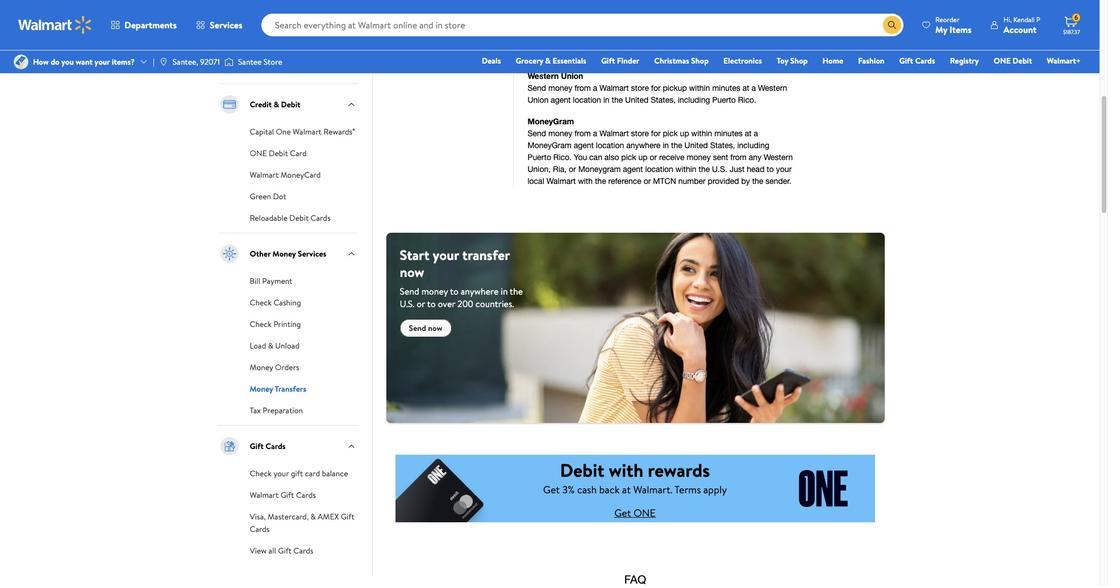 Task type: vqa. For each thing, say whether or not it's contained in the screenshot.
fourth Add button from the right
no



Task type: describe. For each thing, give the bounding box(es) containing it.
back
[[599, 483, 620, 497]]

green dot
[[250, 191, 286, 202]]

cashing
[[274, 297, 301, 308]]

one for one debit card
[[250, 148, 267, 159]]

walmart moneycard link
[[250, 168, 321, 181]]

gift
[[291, 468, 303, 480]]

dot
[[273, 191, 286, 202]]

grocery
[[516, 55, 544, 67]]

view
[[250, 545, 267, 557]]

toy
[[777, 55, 789, 67]]

1 horizontal spatial get
[[615, 506, 631, 521]]

money transfers
[[250, 383, 306, 395]]

affirm
[[250, 63, 272, 74]]

one debit
[[994, 55, 1032, 67]]

deals
[[482, 55, 501, 67]]

one debit link
[[989, 55, 1038, 67]]

1 horizontal spatial one
[[634, 506, 656, 521]]

gift finder link
[[596, 55, 645, 67]]

0 vertical spatial walmart
[[293, 126, 322, 137]]

cards up the check your gift card balance link at the bottom left
[[266, 441, 286, 452]]

card
[[290, 148, 307, 159]]

money orders
[[250, 362, 299, 373]]

santee,
[[173, 56, 198, 68]]

orders
[[275, 362, 299, 373]]

gift up "mastercard,"
[[281, 490, 294, 501]]

other money services
[[250, 248, 326, 260]]

gift right gift cards icon
[[250, 441, 264, 452]]

home
[[823, 55, 844, 67]]

walmart.
[[633, 483, 673, 497]]

electronics
[[724, 55, 762, 67]]

walmart for walmart moneycard
[[250, 169, 279, 181]]

load
[[250, 340, 266, 352]]

account
[[1004, 23, 1037, 36]]

services inside dropdown button
[[210, 19, 243, 31]]

now inside start your transfer now send money to anywhere in the u.s. or to over 200 countries.
[[400, 262, 424, 282]]

gift right all
[[278, 545, 292, 557]]

your for card
[[274, 468, 289, 480]]

& inside visa, mastercard, & amex gift cards
[[311, 511, 316, 523]]

0 vertical spatial your
[[95, 56, 110, 68]]

1 vertical spatial services
[[298, 248, 326, 260]]

debit up one
[[281, 99, 301, 110]]

walmart+
[[1047, 55, 1081, 67]]

toy shop
[[777, 55, 808, 67]]

the
[[510, 285, 523, 298]]

debit for reloadable debit cards
[[290, 212, 309, 224]]

credit
[[250, 99, 272, 110]]

green dot link
[[250, 190, 286, 202]]

debit inside debit with rewards get 3% cash back at walmart. terms apply
[[560, 458, 605, 483]]

cards down card
[[296, 490, 316, 501]]

debit for one debit card
[[269, 148, 288, 159]]

walmart gift cards link
[[250, 489, 316, 501]]

0 vertical spatial money
[[273, 248, 296, 260]]

your for now
[[433, 245, 459, 265]]

transfer
[[462, 245, 510, 265]]

get inside debit with rewards get 3% cash back at walmart. terms apply
[[543, 483, 560, 497]]

home link
[[818, 55, 849, 67]]

cards left registry "link"
[[915, 55, 935, 67]]

bill payment link
[[250, 274, 293, 287]]

1 vertical spatial gift cards
[[250, 441, 286, 452]]

debit for one debit
[[1013, 55, 1032, 67]]

capital one walmart rewards® link
[[250, 125, 355, 137]]

buy now pay later
[[250, 36, 314, 47]]

search icon image
[[888, 20, 897, 30]]

& for unload
[[268, 340, 273, 352]]

& for debit
[[274, 99, 279, 110]]

visa,
[[250, 511, 266, 523]]

items?
[[112, 56, 135, 68]]

get one
[[615, 506, 656, 521]]

over
[[438, 298, 455, 310]]

check for check cashing
[[250, 297, 272, 308]]

christmas
[[654, 55, 689, 67]]

fashion
[[858, 55, 885, 67]]

capital one walmart rewards®
[[250, 126, 355, 137]]

pay
[[282, 36, 294, 47]]

load & unload
[[250, 340, 300, 352]]

visa, mastercard, & amex gift cards link
[[250, 510, 355, 535]]

card
[[305, 468, 320, 480]]

send inside start your transfer now send money to anywhere in the u.s. or to over 200 countries.
[[400, 285, 419, 298]]

electronics link
[[719, 55, 767, 67]]

preparation
[[263, 405, 303, 416]]

6
[[1075, 13, 1078, 22]]

credit & debit image
[[218, 93, 241, 116]]

tax
[[250, 405, 261, 416]]

cards down visa, mastercard, & amex gift cards
[[294, 545, 314, 557]]

debit with rewards. get 3% cash back at walmart. terms apply. image
[[395, 446, 875, 532]]

items
[[950, 23, 972, 36]]

debit with rewards get 3% cash back at walmart. terms apply
[[543, 458, 727, 497]]

visa, mastercard, & amex gift cards
[[250, 511, 355, 535]]

one debit card link
[[250, 146, 307, 159]]

check for check printing
[[250, 319, 272, 330]]

hi,
[[1004, 14, 1012, 24]]

200
[[458, 298, 473, 310]]

other money services image
[[218, 243, 241, 265]]

affirm link
[[250, 62, 272, 74]]

check cashing
[[250, 297, 301, 308]]

bill payment
[[250, 275, 293, 287]]

tax preparation link
[[250, 404, 303, 416]]

want
[[76, 56, 93, 68]]

my
[[936, 23, 948, 36]]

with
[[609, 458, 644, 483]]



Task type: locate. For each thing, give the bounding box(es) containing it.
walmart+ link
[[1042, 55, 1086, 67]]

0 horizontal spatial now
[[400, 262, 424, 282]]

 image
[[14, 55, 28, 69]]

0 vertical spatial now
[[400, 262, 424, 282]]

money inside money transfers 'link'
[[250, 383, 273, 395]]

&
[[545, 55, 551, 67], [274, 99, 279, 110], [268, 340, 273, 352], [311, 511, 316, 523]]

get one link
[[615, 506, 656, 521]]

reloadable
[[250, 212, 288, 224]]

christmas shop link
[[649, 55, 714, 67]]

now up money on the left of the page
[[400, 262, 424, 282]]

santee, 92071
[[173, 56, 220, 68]]

amex
[[318, 511, 339, 523]]

gift finder
[[601, 55, 640, 67]]

cards down visa, at the bottom of page
[[250, 524, 270, 535]]

2 vertical spatial your
[[274, 468, 289, 480]]

0 vertical spatial send
[[400, 285, 419, 298]]

0 horizontal spatial to
[[427, 298, 436, 310]]

one down account
[[994, 55, 1011, 67]]

deals link
[[477, 55, 506, 67]]

your right start
[[433, 245, 459, 265]]

to right or
[[427, 298, 436, 310]]

& right "load"
[[268, 340, 273, 352]]

92071
[[200, 56, 220, 68]]

debit left card
[[269, 148, 288, 159]]

check printing link
[[250, 318, 301, 330]]

hi, kendall p account
[[1004, 14, 1041, 36]]

one down capital
[[250, 148, 267, 159]]

green
[[250, 191, 271, 202]]

1 vertical spatial check
[[250, 319, 272, 330]]

rewards®
[[324, 126, 355, 137]]

1 vertical spatial one
[[250, 148, 267, 159]]

Search search field
[[261, 14, 904, 36]]

one down walmart.
[[634, 506, 656, 521]]

your right want
[[95, 56, 110, 68]]

1 horizontal spatial now
[[428, 323, 443, 334]]

& for essentials
[[545, 55, 551, 67]]

grocery & essentials link
[[511, 55, 592, 67]]

walmart up visa, at the bottom of page
[[250, 490, 279, 501]]

later
[[296, 36, 314, 47]]

 image for santee, 92071
[[159, 57, 168, 67]]

in
[[501, 285, 508, 298]]

gift cards link
[[894, 55, 941, 67]]

store
[[264, 56, 282, 68]]

countries.
[[476, 298, 514, 310]]

 image right |
[[159, 57, 168, 67]]

|
[[153, 56, 155, 68]]

debit
[[1013, 55, 1032, 67], [281, 99, 301, 110], [269, 148, 288, 159], [290, 212, 309, 224], [560, 458, 605, 483]]

send left money on the left of the page
[[400, 285, 419, 298]]

0 vertical spatial one
[[994, 55, 1011, 67]]

your inside the check your gift card balance link
[[274, 468, 289, 480]]

cards down moneycard
[[311, 212, 331, 224]]

& left amex
[[311, 511, 316, 523]]

walmart image
[[18, 16, 92, 34]]

grocery & essentials
[[516, 55, 587, 67]]

1 horizontal spatial gift cards
[[900, 55, 935, 67]]

to right money on the left of the page
[[450, 285, 459, 298]]

check up walmart gift cards link
[[250, 468, 272, 480]]

walmart up card
[[293, 126, 322, 137]]

1 horizontal spatial shop
[[790, 55, 808, 67]]

services up 92071
[[210, 19, 243, 31]]

debit right reloadable
[[290, 212, 309, 224]]

1 horizontal spatial services
[[298, 248, 326, 260]]

& right grocery
[[545, 55, 551, 67]]

buy
[[250, 36, 263, 47]]

gift inside visa, mastercard, & amex gift cards
[[341, 511, 355, 523]]

essentials
[[553, 55, 587, 67]]

shop right christmas
[[691, 55, 709, 67]]

bill
[[250, 275, 260, 287]]

1 horizontal spatial to
[[450, 285, 459, 298]]

check your gift card balance link
[[250, 467, 348, 480]]

money right other
[[273, 248, 296, 260]]

send now link
[[400, 319, 452, 337]]

0 vertical spatial services
[[210, 19, 243, 31]]

check cashing link
[[250, 296, 301, 308]]

check up "load"
[[250, 319, 272, 330]]

 image right 92071
[[224, 56, 234, 68]]

shop
[[691, 55, 709, 67], [790, 55, 808, 67]]

check down bill
[[250, 297, 272, 308]]

1 vertical spatial walmart
[[250, 169, 279, 181]]

gift cards right fashion "link"
[[900, 55, 935, 67]]

1 horizontal spatial your
[[274, 468, 289, 480]]

reloadable debit cards link
[[250, 211, 331, 224]]

other
[[250, 248, 271, 260]]

gift left "finder" at the right top of page
[[601, 55, 615, 67]]

credit & debit
[[250, 99, 301, 110]]

all
[[269, 545, 276, 557]]

gift right fashion "link"
[[900, 55, 913, 67]]

p
[[1037, 14, 1041, 24]]

cards
[[915, 55, 935, 67], [311, 212, 331, 224], [266, 441, 286, 452], [296, 490, 316, 501], [250, 524, 270, 535], [294, 545, 314, 557]]

0 horizontal spatial shop
[[691, 55, 709, 67]]

view all gift cards link
[[250, 544, 314, 557]]

3 check from the top
[[250, 468, 272, 480]]

1 vertical spatial now
[[428, 323, 443, 334]]

shop right toy
[[790, 55, 808, 67]]

1 vertical spatial send
[[409, 323, 426, 334]]

do
[[51, 56, 60, 68]]

debit left 'with'
[[560, 458, 605, 483]]

2 horizontal spatial your
[[433, 245, 459, 265]]

 image
[[224, 56, 234, 68], [159, 57, 168, 67]]

1 horizontal spatial  image
[[224, 56, 234, 68]]

unload
[[275, 340, 300, 352]]

& right credit
[[274, 99, 279, 110]]

buy now pay later image
[[218, 30, 241, 53]]

reloadable debit cards
[[250, 212, 331, 224]]

now
[[265, 36, 280, 47]]

your
[[95, 56, 110, 68], [433, 245, 459, 265], [274, 468, 289, 480]]

check
[[250, 297, 272, 308], [250, 319, 272, 330], [250, 468, 272, 480]]

2 vertical spatial check
[[250, 468, 272, 480]]

2 horizontal spatial one
[[994, 55, 1011, 67]]

how do you want your items?
[[33, 56, 135, 68]]

gift cards down tax preparation
[[250, 441, 286, 452]]

money
[[422, 285, 448, 298]]

your left gift
[[274, 468, 289, 480]]

3%
[[562, 483, 575, 497]]

Walmart Site-Wide search field
[[261, 14, 904, 36]]

registry link
[[945, 55, 984, 67]]

registry
[[950, 55, 979, 67]]

1 check from the top
[[250, 297, 272, 308]]

cards inside visa, mastercard, & amex gift cards
[[250, 524, 270, 535]]

2 check from the top
[[250, 319, 272, 330]]

shop for toy shop
[[790, 55, 808, 67]]

0 horizontal spatial gift cards
[[250, 441, 286, 452]]

gift cards image
[[218, 435, 241, 458]]

1 vertical spatial get
[[615, 506, 631, 521]]

2 shop from the left
[[790, 55, 808, 67]]

now down over
[[428, 323, 443, 334]]

get left "3%"
[[543, 483, 560, 497]]

6 $187.37
[[1063, 13, 1080, 36]]

money down "load"
[[250, 362, 273, 373]]

debit down account
[[1013, 55, 1032, 67]]

start
[[400, 245, 430, 265]]

check printing
[[250, 319, 301, 330]]

1 vertical spatial your
[[433, 245, 459, 265]]

0 horizontal spatial get
[[543, 483, 560, 497]]

balance
[[322, 468, 348, 480]]

departments
[[124, 19, 177, 31]]

send now
[[409, 323, 443, 334]]

money orders link
[[250, 361, 299, 373]]

0 horizontal spatial services
[[210, 19, 243, 31]]

one for one debit
[[994, 55, 1011, 67]]

your inside start your transfer now send money to anywhere in the u.s. or to over 200 countries.
[[433, 245, 459, 265]]

rewards
[[648, 458, 710, 483]]

get down at in the right bottom of the page
[[615, 506, 631, 521]]

walmart up green dot 'link'
[[250, 169, 279, 181]]

0 vertical spatial gift cards
[[900, 55, 935, 67]]

1 shop from the left
[[691, 55, 709, 67]]

one
[[276, 126, 291, 137]]

shop inside 'link'
[[691, 55, 709, 67]]

mastercard,
[[268, 511, 309, 523]]

0 vertical spatial check
[[250, 297, 272, 308]]

0 horizontal spatial your
[[95, 56, 110, 68]]

money transfers link
[[250, 382, 306, 395]]

money for orders
[[250, 362, 273, 373]]

walmart for walmart gift cards
[[250, 490, 279, 501]]

santee store
[[238, 56, 282, 68]]

services down reloadable debit cards
[[298, 248, 326, 260]]

check your gift card balance
[[250, 468, 348, 480]]

2 vertical spatial one
[[634, 506, 656, 521]]

0 horizontal spatial one
[[250, 148, 267, 159]]

anywhere
[[461, 285, 499, 298]]

check for check your gift card balance
[[250, 468, 272, 480]]

shop for christmas shop
[[691, 55, 709, 67]]

or
[[417, 298, 425, 310]]

walmart
[[293, 126, 322, 137], [250, 169, 279, 181], [250, 490, 279, 501]]

1 vertical spatial money
[[250, 362, 273, 373]]

& inside "link"
[[268, 340, 273, 352]]

 image for santee store
[[224, 56, 234, 68]]

money inside money orders link
[[250, 362, 273, 373]]

services button
[[186, 11, 252, 39]]

2 vertical spatial money
[[250, 383, 273, 395]]

start your transfer now send money to anywhere in the u.s. or to over 200 countries.
[[400, 245, 523, 310]]

printing
[[274, 319, 301, 330]]

gift right amex
[[341, 511, 355, 523]]

send down or
[[409, 323, 426, 334]]

departments button
[[101, 11, 186, 39]]

0 horizontal spatial  image
[[159, 57, 168, 67]]

at
[[622, 483, 631, 497]]

0 vertical spatial get
[[543, 483, 560, 497]]

load & unload link
[[250, 339, 300, 352]]

money for transfers
[[250, 383, 273, 395]]

kendall
[[1014, 14, 1035, 24]]

money up tax
[[250, 383, 273, 395]]

cash
[[577, 483, 597, 497]]

view all gift cards
[[250, 545, 314, 557]]

2 vertical spatial walmart
[[250, 490, 279, 501]]



